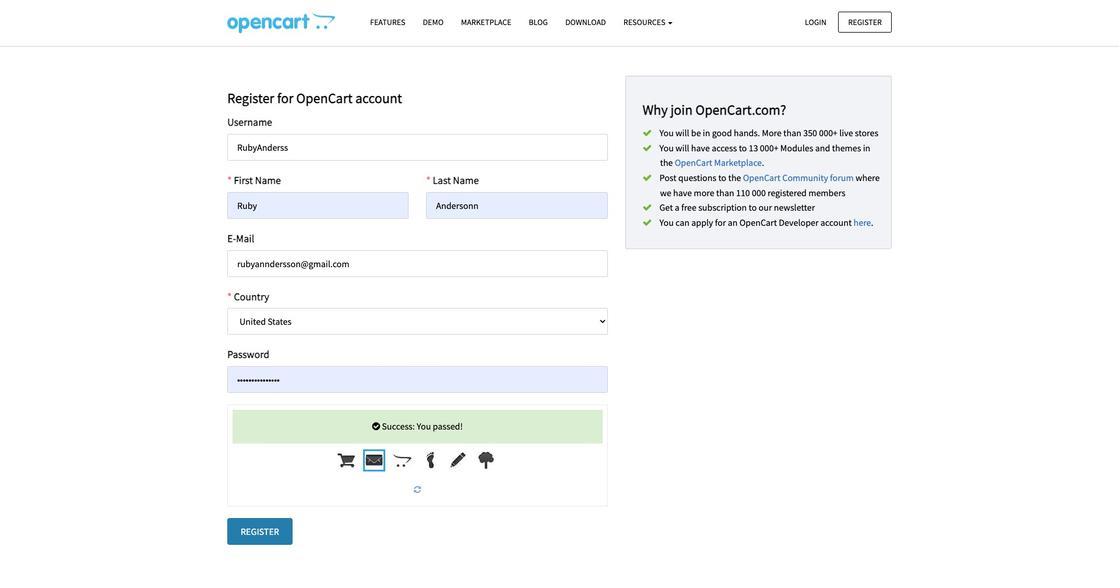 Task type: vqa. For each thing, say whether or not it's contained in the screenshot.
to
yes



Task type: describe. For each thing, give the bounding box(es) containing it.
for inside get a free subscription to our newsletter you can apply for an opencart developer account here .
[[715, 217, 726, 228]]

live
[[840, 127, 853, 139]]

an
[[728, 217, 738, 228]]

register for register link
[[849, 17, 882, 27]]

have for will
[[691, 142, 710, 154]]

the inside you will have access to 13 000+ modules and themes in the
[[660, 157, 673, 169]]

download link
[[557, 12, 615, 33]]

0 horizontal spatial for
[[277, 89, 294, 107]]

110
[[736, 187, 750, 199]]

can
[[676, 217, 690, 228]]

marketplace link
[[452, 12, 520, 33]]

and
[[815, 142, 830, 154]]

questions
[[679, 172, 717, 184]]

members
[[809, 187, 846, 199]]

you down why
[[660, 127, 674, 139]]

opencart inside get a free subscription to our newsletter you can apply for an opencart developer account here .
[[740, 217, 777, 228]]

register for register for opencart account
[[227, 89, 274, 107]]

more
[[694, 187, 715, 199]]

where we have more than 110 000 registered members
[[660, 172, 880, 199]]

passed!
[[433, 421, 463, 433]]

apply
[[692, 217, 713, 228]]

to for access
[[739, 142, 747, 154]]

our
[[759, 202, 772, 214]]

account inside get a free subscription to our newsletter you can apply for an opencart developer account here .
[[821, 217, 852, 228]]

you will be in good hands. more than 350 000+ live stores
[[660, 127, 879, 139]]

demo
[[423, 17, 444, 27]]

we
[[660, 187, 672, 199]]

in inside you will have access to 13 000+ modules and themes in the
[[863, 142, 871, 154]]

register button
[[227, 519, 293, 546]]

developer
[[779, 217, 819, 228]]

name for last name
[[453, 174, 479, 187]]

subscription
[[699, 202, 747, 214]]

will for have
[[676, 142, 690, 154]]

themes
[[832, 142, 861, 154]]

login link
[[795, 11, 837, 33]]

opencart - account register image
[[227, 12, 335, 33]]

1 horizontal spatial 000+
[[819, 127, 838, 139]]

features link
[[362, 12, 414, 33]]

e-mail
[[227, 232, 254, 245]]

where
[[856, 172, 880, 184]]

password
[[227, 348, 270, 362]]

mail
[[236, 232, 254, 245]]

here link
[[854, 217, 871, 228]]

post questions to the opencart community forum
[[660, 172, 854, 184]]

0 horizontal spatial marketplace
[[461, 17, 512, 27]]

000
[[752, 187, 766, 199]]

forum
[[830, 172, 854, 184]]

good
[[712, 127, 732, 139]]

1 horizontal spatial the
[[729, 172, 741, 184]]

000+ inside you will have access to 13 000+ modules and themes in the
[[760, 142, 779, 154]]

opencart community forum link
[[743, 172, 854, 184]]

login
[[805, 17, 827, 27]]

first name
[[234, 174, 281, 187]]

. inside get a free subscription to our newsletter you can apply for an opencart developer account here .
[[871, 217, 874, 228]]

have for we
[[673, 187, 692, 199]]

you inside you will have access to 13 000+ modules and themes in the
[[660, 142, 674, 154]]

success:
[[382, 421, 415, 433]]



Task type: locate. For each thing, give the bounding box(es) containing it.
get a free subscription to our newsletter you can apply for an opencart developer account here .
[[660, 202, 874, 228]]

to inside you will have access to 13 000+ modules and themes in the
[[739, 142, 747, 154]]

have inside you will have access to 13 000+ modules and themes in the
[[691, 142, 710, 154]]

1 horizontal spatial to
[[739, 142, 747, 154]]

modules
[[781, 142, 814, 154]]

0 vertical spatial register
[[849, 17, 882, 27]]

2 vertical spatial to
[[749, 202, 757, 214]]

than inside where we have more than 110 000 registered members
[[716, 187, 735, 199]]

0 vertical spatial will
[[676, 127, 690, 139]]

the
[[660, 157, 673, 169], [729, 172, 741, 184]]

in down stores
[[863, 142, 871, 154]]

0 vertical spatial marketplace
[[461, 17, 512, 27]]

0 horizontal spatial than
[[716, 187, 735, 199]]

0 vertical spatial to
[[739, 142, 747, 154]]

0 horizontal spatial the
[[660, 157, 673, 169]]

will for be
[[676, 127, 690, 139]]

register inside button
[[241, 526, 279, 538]]

0 vertical spatial the
[[660, 157, 673, 169]]

opencart.com?
[[696, 101, 787, 119]]

resources link
[[615, 12, 682, 33]]

opencart marketplace .
[[675, 157, 765, 169]]

a
[[675, 202, 680, 214]]

1 horizontal spatial than
[[784, 127, 802, 139]]

register for 'register' button at bottom
[[241, 526, 279, 538]]

more
[[762, 127, 782, 139]]

to left 13
[[739, 142, 747, 154]]

1 horizontal spatial in
[[863, 142, 871, 154]]

1 vertical spatial in
[[863, 142, 871, 154]]

000+
[[819, 127, 838, 139], [760, 142, 779, 154]]

will
[[676, 127, 690, 139], [676, 142, 690, 154]]

marketplace down access
[[714, 157, 762, 169]]

have down 'be'
[[691, 142, 710, 154]]

0 horizontal spatial .
[[762, 157, 765, 169]]

be
[[691, 127, 701, 139]]

1 vertical spatial marketplace
[[714, 157, 762, 169]]

000+ down you will be in good hands. more than 350 000+ live stores
[[760, 142, 779, 154]]

you
[[660, 127, 674, 139], [660, 142, 674, 154], [660, 217, 674, 228], [417, 421, 431, 433]]

350
[[804, 127, 818, 139]]

to inside get a free subscription to our newsletter you can apply for an opencart developer account here .
[[749, 202, 757, 214]]

Username text field
[[227, 134, 608, 161]]

why
[[643, 101, 668, 119]]

have inside where we have more than 110 000 registered members
[[673, 187, 692, 199]]

last name
[[433, 174, 479, 187]]

1 name from the left
[[255, 174, 281, 187]]

opencart
[[296, 89, 353, 107], [675, 157, 713, 169], [743, 172, 781, 184], [740, 217, 777, 228]]

you up post
[[660, 142, 674, 154]]

will up post
[[676, 142, 690, 154]]

marketplace left blog
[[461, 17, 512, 27]]

. up "post questions to the opencart community forum"
[[762, 157, 765, 169]]

2 horizontal spatial to
[[749, 202, 757, 214]]

1 vertical spatial for
[[715, 217, 726, 228]]

0 horizontal spatial name
[[255, 174, 281, 187]]

0 horizontal spatial account
[[355, 89, 402, 107]]

username
[[227, 116, 272, 129]]

than up modules
[[784, 127, 802, 139]]

why join opencart.com?
[[643, 101, 787, 119]]

000+ up and
[[819, 127, 838, 139]]

1 vertical spatial to
[[719, 172, 727, 184]]

2 name from the left
[[453, 174, 479, 187]]

have up a
[[673, 187, 692, 199]]

to for subscription
[[749, 202, 757, 214]]

you inside get a free subscription to our newsletter you can apply for an opencart developer account here .
[[660, 217, 674, 228]]

0 horizontal spatial to
[[719, 172, 727, 184]]

to
[[739, 142, 747, 154], [719, 172, 727, 184], [749, 202, 757, 214]]

demo link
[[414, 12, 452, 33]]

will inside you will have access to 13 000+ modules and themes in the
[[676, 142, 690, 154]]

13
[[749, 142, 758, 154]]

1 vertical spatial 000+
[[760, 142, 779, 154]]

will left 'be'
[[676, 127, 690, 139]]

account
[[355, 89, 402, 107], [821, 217, 852, 228]]

1 vertical spatial .
[[871, 217, 874, 228]]

join
[[671, 101, 693, 119]]

country
[[234, 290, 269, 304]]

E-Mail text field
[[227, 251, 608, 277]]

Last Name text field
[[426, 192, 608, 219]]

0 vertical spatial account
[[355, 89, 402, 107]]

name for first name
[[255, 174, 281, 187]]

you down get
[[660, 217, 674, 228]]

resources
[[624, 17, 667, 27]]

1 horizontal spatial .
[[871, 217, 874, 228]]

.
[[762, 157, 765, 169], [871, 217, 874, 228]]

success: you passed!
[[380, 421, 463, 433]]

first
[[234, 174, 253, 187]]

1 horizontal spatial name
[[453, 174, 479, 187]]

opencart marketplace link
[[675, 157, 762, 169]]

0 vertical spatial 000+
[[819, 127, 838, 139]]

blog link
[[520, 12, 557, 33]]

e-
[[227, 232, 236, 245]]

blog
[[529, 17, 548, 27]]

registered
[[768, 187, 807, 199]]

download
[[566, 17, 606, 27]]

1 will from the top
[[676, 127, 690, 139]]

marketplace
[[461, 17, 512, 27], [714, 157, 762, 169]]

0 vertical spatial have
[[691, 142, 710, 154]]

here
[[854, 217, 871, 228]]

than up subscription
[[716, 187, 735, 199]]

1 horizontal spatial for
[[715, 217, 726, 228]]

1 vertical spatial the
[[729, 172, 741, 184]]

you will have access to 13 000+ modules and themes in the
[[660, 142, 871, 169]]

last
[[433, 174, 451, 187]]

0 horizontal spatial in
[[703, 127, 710, 139]]

register link
[[839, 11, 892, 33]]

1 horizontal spatial marketplace
[[714, 157, 762, 169]]

get
[[660, 202, 673, 214]]

access
[[712, 142, 737, 154]]

0 vertical spatial .
[[762, 157, 765, 169]]

to left our
[[749, 202, 757, 214]]

refresh image
[[414, 486, 421, 495]]

0 vertical spatial in
[[703, 127, 710, 139]]

name right "first"
[[255, 174, 281, 187]]

1 vertical spatial have
[[673, 187, 692, 199]]

name
[[255, 174, 281, 187], [453, 174, 479, 187]]

in right 'be'
[[703, 127, 710, 139]]

to down opencart marketplace .
[[719, 172, 727, 184]]

newsletter
[[774, 202, 815, 214]]

name right last
[[453, 174, 479, 187]]

2 will from the top
[[676, 142, 690, 154]]

register
[[849, 17, 882, 27], [227, 89, 274, 107], [241, 526, 279, 538]]

community
[[783, 172, 828, 184]]

hands.
[[734, 127, 760, 139]]

. down where
[[871, 217, 874, 228]]

Password password field
[[227, 367, 608, 394]]

in
[[703, 127, 710, 139], [863, 142, 871, 154]]

free
[[682, 202, 697, 214]]

1 vertical spatial register
[[227, 89, 274, 107]]

have
[[691, 142, 710, 154], [673, 187, 692, 199]]

1 vertical spatial account
[[821, 217, 852, 228]]

First Name text field
[[227, 192, 409, 219]]

the up 110 at top right
[[729, 172, 741, 184]]

stores
[[855, 127, 879, 139]]

1 horizontal spatial account
[[821, 217, 852, 228]]

for
[[277, 89, 294, 107], [715, 217, 726, 228]]

0 vertical spatial for
[[277, 89, 294, 107]]

0 vertical spatial than
[[784, 127, 802, 139]]

0 horizontal spatial 000+
[[760, 142, 779, 154]]

you left passed!
[[417, 421, 431, 433]]

2 vertical spatial register
[[241, 526, 279, 538]]

1 vertical spatial will
[[676, 142, 690, 154]]

than
[[784, 127, 802, 139], [716, 187, 735, 199]]

post
[[660, 172, 677, 184]]

register for opencart account
[[227, 89, 402, 107]]

1 vertical spatial than
[[716, 187, 735, 199]]

check circle image
[[372, 422, 380, 432]]

features
[[370, 17, 406, 27]]

the up post
[[660, 157, 673, 169]]



